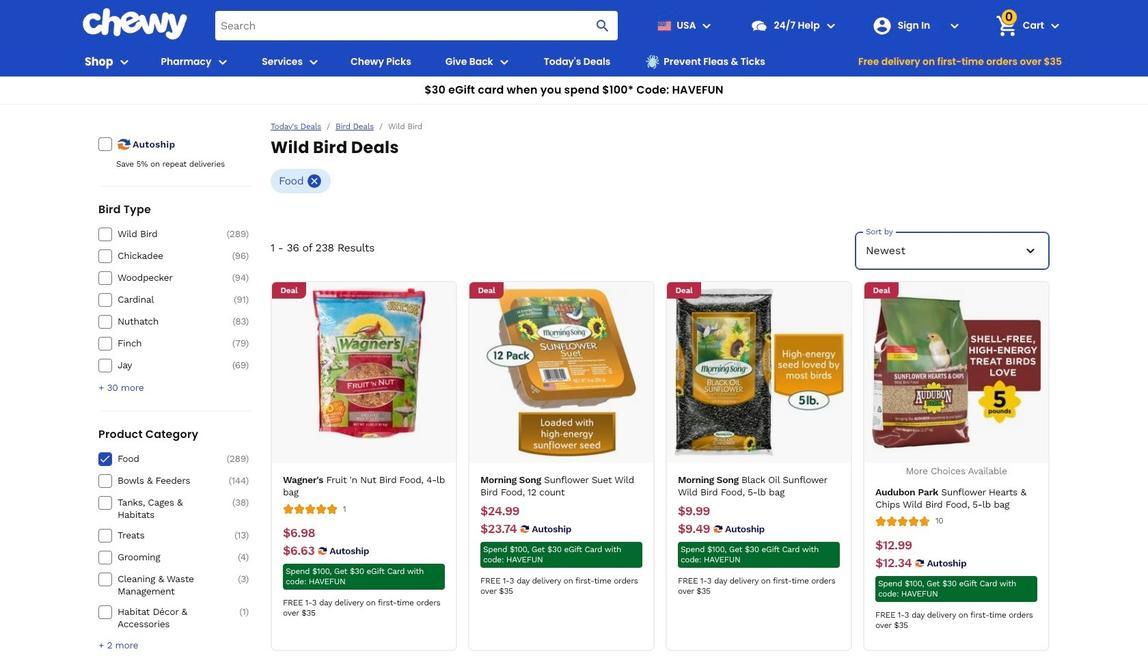 Task type: locate. For each thing, give the bounding box(es) containing it.
remove element
[[306, 173, 323, 189]]

menu image
[[116, 54, 132, 70], [306, 54, 322, 70]]

cart menu image
[[1047, 17, 1063, 34]]

0 horizontal spatial menu image
[[116, 54, 132, 70]]

site banner
[[0, 0, 1148, 105]]

None text field
[[678, 504, 710, 519], [480, 521, 517, 536], [283, 526, 315, 541], [875, 538, 912, 553], [283, 543, 315, 558], [875, 555, 912, 570], [678, 504, 710, 519], [480, 521, 517, 536], [283, 526, 315, 541], [875, 538, 912, 553], [283, 543, 315, 558], [875, 555, 912, 570]]

change region menu image
[[699, 17, 715, 34]]

1 horizontal spatial menu image
[[306, 54, 322, 70]]

help menu image
[[823, 17, 839, 34]]

None text field
[[480, 504, 519, 519], [678, 521, 710, 536], [480, 504, 519, 519], [678, 521, 710, 536]]

wagner's fruit 'n nut bird food, 4-lb bag image
[[279, 288, 449, 457]]

audubon park sunflower hearts & chips wild bird food, 5-lb bag image
[[872, 288, 1041, 457]]



Task type: describe. For each thing, give the bounding box(es) containing it.
give back menu image
[[496, 54, 512, 70]]

1 menu image from the left
[[116, 54, 132, 70]]

morning song black oil sunflower wild bird food, 5-lb bag image
[[674, 288, 844, 457]]

chewy home image
[[82, 8, 188, 40]]

remove image
[[306, 173, 323, 189]]

items image
[[994, 14, 1018, 38]]

account menu image
[[946, 17, 963, 34]]

chewy support image
[[751, 17, 768, 35]]

Search text field
[[215, 11, 618, 40]]

submit search image
[[595, 17, 611, 34]]

pharmacy menu image
[[214, 54, 231, 70]]

2 menu image from the left
[[306, 54, 322, 70]]

Product search field
[[215, 11, 618, 40]]



Task type: vqa. For each thing, say whether or not it's contained in the screenshot.
"remove" 'icon'
yes



